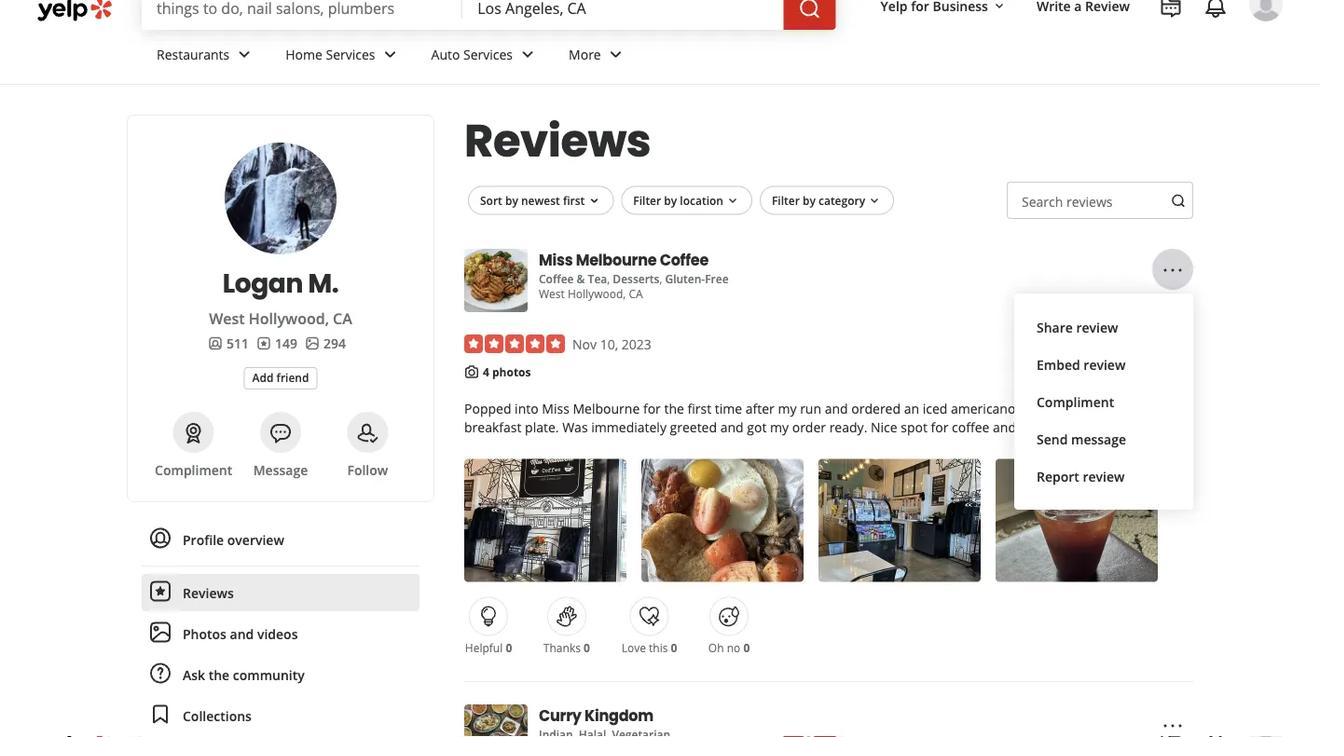 Task type: describe. For each thing, give the bounding box(es) containing it.
16 chevron down v2 image inside user actions element
[[993, 0, 1007, 14]]

24 photos v2 image
[[149, 622, 172, 644]]

helpful 0
[[465, 640, 512, 656]]

16 chevron down v2 image for filter by location
[[726, 194, 741, 209]]

message image
[[270, 423, 292, 445]]

sort by newest first button
[[468, 186, 614, 215]]

ordered
[[852, 400, 901, 418]]

5 star rating image
[[465, 335, 565, 354]]

1 , from the left
[[608, 271, 610, 287]]

after
[[746, 400, 775, 418]]

free
[[705, 271, 729, 287]]

region containing miss melbourne coffee
[[457, 167, 1202, 738]]

iced
[[923, 400, 948, 418]]

1 horizontal spatial coffee
[[660, 250, 709, 271]]

16 photos v2 image
[[305, 336, 320, 351]]

coffee
[[953, 419, 990, 436]]

community
[[233, 667, 305, 684]]

filter by category
[[772, 192, 866, 208]]

order
[[793, 419, 827, 436]]

add
[[252, 370, 274, 386]]

0 horizontal spatial search image
[[799, 0, 821, 20]]

immediately
[[592, 419, 667, 436]]

logan
[[223, 265, 303, 302]]

profile overview menu item
[[142, 521, 420, 567]]

curry kingdom
[[539, 706, 654, 727]]

popped into miss melbourne for the first time after my run and ordered an iced americano and breakfast plate. was immediately greeted and got my order ready. nice spot for coffee and food.
[[465, 400, 1052, 436]]

compliment inside button
[[1037, 393, 1115, 411]]

search
[[1022, 193, 1064, 210]]

desserts
[[613, 271, 660, 287]]

breakfast
[[465, 419, 522, 436]]

friend
[[277, 370, 309, 386]]

was
[[563, 419, 588, 436]]

nov
[[573, 335, 597, 353]]

294
[[324, 334, 346, 352]]

report
[[1037, 468, 1080, 486]]

sort
[[480, 192, 503, 208]]

1 horizontal spatial search image
[[1172, 193, 1187, 208]]

oh no 0
[[709, 640, 750, 656]]

restaurants link
[[142, 30, 271, 84]]

&
[[577, 271, 585, 287]]

into
[[515, 400, 539, 418]]

16 friends v2 image
[[208, 336, 223, 351]]

more
[[569, 45, 601, 63]]

4 photos
[[483, 365, 531, 380]]

miss melbourne coffee coffee & tea , desserts , gluten-free west hollywood, ca
[[539, 250, 729, 302]]

24 chevron down v2 image for more
[[605, 43, 628, 66]]

send message button
[[1030, 421, 1179, 458]]

home
[[286, 45, 323, 63]]

share
[[1037, 319, 1074, 336]]

collections link
[[142, 698, 420, 735]]

24 profile v2 image
[[149, 527, 172, 550]]

4
[[483, 365, 490, 380]]

review for share review
[[1077, 319, 1119, 336]]

filter for filter by location
[[634, 192, 662, 208]]

this
[[649, 640, 668, 656]]

no
[[727, 640, 741, 656]]

24 chevron down v2 image for home services
[[379, 43, 402, 66]]

reviews menu item
[[142, 575, 420, 612]]

services for home services
[[326, 45, 376, 63]]

1 vertical spatial my
[[771, 419, 789, 436]]

helpful
[[465, 640, 503, 656]]

west inside logan m. west hollywood, ca
[[209, 309, 245, 329]]

by for location
[[665, 192, 677, 208]]

24 collections v2 image
[[149, 704, 172, 726]]

ca inside logan m. west hollywood, ca
[[333, 309, 352, 329]]

share review
[[1037, 319, 1119, 336]]

none field near
[[478, 0, 769, 18]]

overview
[[227, 531, 284, 549]]

24 chevron down v2 image for auto services
[[517, 43, 539, 66]]

24 chevron down v2 image for restaurants
[[233, 43, 256, 66]]

food.
[[1020, 419, 1052, 436]]

ask the community
[[183, 667, 305, 684]]

services for auto services
[[464, 45, 513, 63]]

popped
[[465, 400, 512, 418]]

review for embed review
[[1084, 356, 1126, 374]]

ready.
[[830, 419, 868, 436]]

report review button
[[1030, 458, 1179, 495]]

photos and videos link
[[142, 616, 420, 653]]

reviews
[[1067, 193, 1113, 210]]

0 vertical spatial my
[[778, 400, 797, 418]]

auto services link
[[417, 30, 554, 84]]

spot
[[901, 419, 928, 436]]

home services
[[286, 45, 376, 63]]

none field find
[[157, 0, 448, 18]]

auto services
[[431, 45, 513, 63]]

compliment button
[[1030, 383, 1179, 421]]

greeted
[[670, 419, 717, 436]]

1 menu image from the top
[[1162, 259, 1185, 282]]

desserts link
[[613, 271, 660, 287]]

melbourne inside "popped into miss melbourne for the first time after my run and ordered an iced americano and breakfast plate. was immediately greeted and got my order ready. nice spot for coffee and food."
[[573, 400, 640, 418]]

run
[[801, 400, 822, 418]]

add friend button
[[244, 368, 318, 390]]

16 review v2 image
[[257, 336, 271, 351]]

reviews inside menu item
[[183, 584, 234, 602]]

(0 reactions) element for thanks 0
[[584, 640, 590, 656]]

2023
[[622, 335, 652, 353]]

plate.
[[525, 419, 559, 436]]

menu containing share review
[[1015, 294, 1194, 510]]

by for category
[[803, 192, 816, 208]]

reviews link
[[142, 575, 420, 612]]

(0 reactions) element for love this 0
[[671, 640, 678, 656]]

0 horizontal spatial coffee
[[539, 271, 574, 287]]

sort by newest first
[[480, 192, 585, 208]]

category
[[819, 192, 866, 208]]

restaurants
[[157, 45, 230, 63]]

1 vertical spatial compliment
[[155, 461, 233, 479]]

embed
[[1037, 356, 1081, 374]]



Task type: locate. For each thing, give the bounding box(es) containing it.
coffee & tea link
[[539, 271, 608, 287]]

send message
[[1037, 431, 1127, 448]]

2 categories element from the top
[[539, 726, 671, 738]]

add friend
[[252, 370, 309, 386]]

0 horizontal spatial reviews
[[183, 584, 234, 602]]

and inside 'link'
[[230, 625, 254, 643]]

by left the location
[[665, 192, 677, 208]]

Near text field
[[478, 0, 769, 18]]

2 none field from the left
[[478, 0, 769, 18]]

miss up 'plate.'
[[542, 400, 570, 418]]

my right got in the right bottom of the page
[[771, 419, 789, 436]]

the
[[665, 400, 685, 418], [209, 667, 230, 684]]

16 chevron down v2 image right category
[[868, 194, 883, 209]]

16 chevron down v2 image for filter by category
[[868, 194, 883, 209]]

for up immediately
[[644, 400, 661, 418]]

2 by from the left
[[665, 192, 677, 208]]

collections
[[183, 708, 252, 725]]

melbourne inside miss melbourne coffee coffee & tea , desserts , gluten-free west hollywood, ca
[[576, 250, 657, 271]]

1 (0 reactions) element from the left
[[506, 640, 512, 656]]

1 horizontal spatial ,
[[660, 271, 663, 287]]

filters group
[[465, 186, 898, 215]]

search reviews
[[1022, 193, 1113, 210]]

24 chevron down v2 image left the auto
[[379, 43, 402, 66]]

the inside "link"
[[209, 667, 230, 684]]

notifications image
[[1205, 0, 1228, 19]]

1 services from the left
[[326, 45, 376, 63]]

location
[[680, 192, 724, 208]]

24 chevron down v2 image inside the restaurants 'link'
[[233, 43, 256, 66]]

ask the community link
[[142, 657, 420, 694]]

melbourne
[[576, 250, 657, 271], [573, 400, 640, 418]]

love this 0
[[622, 640, 678, 656]]

0 vertical spatial menu
[[1015, 294, 1194, 510]]

(0 reactions) element right this
[[671, 640, 678, 656]]

menu containing profile overview
[[142, 521, 420, 738]]

, left desserts link
[[608, 271, 610, 287]]

2 vertical spatial review
[[1083, 468, 1125, 486]]

24 chevron down v2 image right auto services
[[517, 43, 539, 66]]

0 vertical spatial hollywood,
[[568, 286, 626, 302]]

my
[[778, 400, 797, 418], [771, 419, 789, 436]]

0 vertical spatial the
[[665, 400, 685, 418]]

0 horizontal spatial 24 chevron down v2 image
[[233, 43, 256, 66]]

reviews element
[[257, 334, 298, 353]]

profile
[[183, 531, 224, 549]]

0 vertical spatial 16 chevron down v2 image
[[993, 0, 1007, 14]]

share review button
[[1030, 309, 1179, 346]]

1 horizontal spatial menu
[[1015, 294, 1194, 510]]

ca down miss melbourne coffee link
[[629, 286, 643, 302]]

first right the newest
[[563, 192, 585, 208]]

149
[[275, 334, 298, 352]]

  text field
[[1007, 182, 1194, 219]]

categories element containing coffee & tea
[[539, 270, 729, 287]]

1 horizontal spatial by
[[665, 192, 677, 208]]

filter by location
[[634, 192, 724, 208]]

2 24 chevron down v2 image from the left
[[517, 43, 539, 66]]

business categories element
[[142, 30, 1284, 84]]

0 horizontal spatial 24 chevron down v2 image
[[379, 43, 402, 66]]

2 16 chevron down v2 image from the left
[[868, 194, 883, 209]]

10,
[[600, 335, 619, 353]]

3 (0 reactions) element from the left
[[671, 640, 678, 656]]

2 (0 reactions) element from the left
[[584, 640, 590, 656]]

coffee up gluten-
[[660, 250, 709, 271]]

by left category
[[803, 192, 816, 208]]

thanks
[[544, 640, 581, 656]]

kingdom
[[585, 706, 654, 727]]

1 vertical spatial melbourne
[[573, 400, 640, 418]]

1 horizontal spatial compliment
[[1037, 393, 1115, 411]]

gluten-free link
[[666, 271, 729, 287]]

services right the auto
[[464, 45, 513, 63]]

0 vertical spatial miss
[[539, 250, 573, 271]]

first up greeted
[[688, 400, 712, 418]]

filter by category button
[[760, 186, 895, 215]]

16 chevron down v2 image right the location
[[726, 194, 741, 209]]

miss melbourne coffee link
[[539, 249, 709, 271]]

melbourne up tea at left top
[[576, 250, 657, 271]]

hollywood,
[[568, 286, 626, 302], [249, 309, 329, 329]]

1 vertical spatial ca
[[333, 309, 352, 329]]

3 by from the left
[[803, 192, 816, 208]]

message
[[1072, 431, 1127, 448]]

0 horizontal spatial 16 chevron down v2 image
[[587, 194, 602, 209]]

1 horizontal spatial none field
[[478, 0, 769, 18]]

0 vertical spatial menu image
[[1162, 259, 1185, 282]]

1 vertical spatial reviews
[[183, 584, 234, 602]]

first inside "popped into miss melbourne for the first time after my run and ordered an iced americano and breakfast plate. was immediately greeted and got my order ready. nice spot for coffee and food."
[[688, 400, 712, 418]]

filter left the location
[[634, 192, 662, 208]]

review up the embed review 'button'
[[1077, 319, 1119, 336]]

1 0 from the left
[[506, 640, 512, 656]]

by for newest
[[506, 192, 519, 208]]

miss inside miss melbourne coffee coffee & tea , desserts , gluten-free west hollywood, ca
[[539, 250, 573, 271]]

search image
[[799, 0, 821, 20], [1172, 193, 1187, 208]]

0 horizontal spatial menu
[[142, 521, 420, 738]]

filter inside popup button
[[634, 192, 662, 208]]

1 horizontal spatial filter
[[772, 192, 800, 208]]

projects image
[[1160, 0, 1183, 19]]

0 horizontal spatial west
[[209, 309, 245, 329]]

2 0 from the left
[[584, 640, 590, 656]]

24 chevron down v2 image
[[379, 43, 402, 66], [517, 43, 539, 66]]

1 vertical spatial menu
[[142, 521, 420, 738]]

0
[[506, 640, 512, 656], [584, 640, 590, 656], [671, 640, 678, 656], [744, 640, 750, 656]]

0 horizontal spatial the
[[209, 667, 230, 684]]

embed review
[[1037, 356, 1126, 374]]

compliment down compliment icon at the left of the page
[[155, 461, 233, 479]]

region
[[457, 167, 1202, 738]]

1 horizontal spatial ca
[[629, 286, 643, 302]]

0 horizontal spatial none field
[[157, 0, 448, 18]]

miss up coffee & tea link on the top left of the page
[[539, 250, 573, 271]]

none field up home
[[157, 0, 448, 18]]

report review
[[1037, 468, 1125, 486]]

2 24 chevron down v2 image from the left
[[605, 43, 628, 66]]

1 horizontal spatial 16 chevron down v2 image
[[868, 194, 883, 209]]

photos
[[183, 625, 227, 643]]

0 horizontal spatial hollywood,
[[249, 309, 329, 329]]

0 vertical spatial coffee
[[660, 250, 709, 271]]

1 horizontal spatial 24 chevron down v2 image
[[605, 43, 628, 66]]

and left 'videos'
[[230, 625, 254, 643]]

2 horizontal spatial by
[[803, 192, 816, 208]]

1 vertical spatial search image
[[1172, 193, 1187, 208]]

1 24 chevron down v2 image from the left
[[379, 43, 402, 66]]

0 vertical spatial ca
[[629, 286, 643, 302]]

24 questions v2 image
[[149, 663, 172, 685]]

the up greeted
[[665, 400, 685, 418]]

filter left category
[[772, 192, 800, 208]]

0 vertical spatial search image
[[799, 0, 821, 20]]

curry
[[539, 706, 582, 727]]

24 review v2 image
[[149, 581, 172, 603]]

0 horizontal spatial services
[[326, 45, 376, 63]]

review for report review
[[1083, 468, 1125, 486]]

1 none field from the left
[[157, 0, 448, 18]]

for down iced
[[932, 419, 949, 436]]

ca inside miss melbourne coffee coffee & tea , desserts , gluten-free west hollywood, ca
[[629, 286, 643, 302]]

(0 reactions) element right thanks
[[584, 640, 590, 656]]

photos and videos
[[183, 625, 298, 643]]

, left gluten-
[[660, 271, 663, 287]]

1 vertical spatial coffee
[[539, 271, 574, 287]]

1 horizontal spatial 24 chevron down v2 image
[[517, 43, 539, 66]]

west inside miss melbourne coffee coffee & tea , desserts , gluten-free west hollywood, ca
[[539, 286, 565, 302]]

thanks 0
[[544, 640, 590, 656]]

ca up 294
[[333, 309, 352, 329]]

1 vertical spatial for
[[932, 419, 949, 436]]

1 categories element from the top
[[539, 270, 729, 287]]

and down "americano"
[[994, 419, 1017, 436]]

1 vertical spatial hollywood,
[[249, 309, 329, 329]]

ask
[[183, 667, 205, 684]]

4 (0 reactions) element from the left
[[744, 640, 750, 656]]

0 vertical spatial melbourne
[[576, 250, 657, 271]]

coffee
[[660, 250, 709, 271], [539, 271, 574, 287]]

photos
[[493, 365, 531, 380]]

an
[[905, 400, 920, 418]]

curry kingdom link
[[539, 705, 654, 728]]

1 horizontal spatial services
[[464, 45, 513, 63]]

and up food.
[[1020, 400, 1043, 418]]

friends element
[[208, 334, 249, 353]]

menu
[[1015, 294, 1194, 510], [142, 521, 420, 738]]

0 right no
[[744, 640, 750, 656]]

by inside "popup button"
[[803, 192, 816, 208]]

None field
[[157, 0, 448, 18], [478, 0, 769, 18]]

services
[[326, 45, 376, 63], [464, 45, 513, 63]]

0 horizontal spatial ,
[[608, 271, 610, 287]]

(0 reactions) element for helpful 0
[[506, 640, 512, 656]]

miss inside "popped into miss melbourne for the first time after my run and ordered an iced americano and breakfast plate. was immediately greeted and got my order ready. nice spot for coffee and food."
[[542, 400, 570, 418]]

coffee left "&"
[[539, 271, 574, 287]]

embed review button
[[1030, 346, 1179, 383]]

0 vertical spatial categories element
[[539, 270, 729, 287]]

1 vertical spatial menu image
[[1162, 715, 1185, 738]]

by
[[506, 192, 519, 208], [665, 192, 677, 208], [803, 192, 816, 208]]

(0 reactions) element right helpful
[[506, 640, 512, 656]]

time
[[715, 400, 743, 418]]

1 vertical spatial first
[[688, 400, 712, 418]]

1 vertical spatial review
[[1084, 356, 1126, 374]]

(0 reactions) element for oh no 0
[[744, 640, 750, 656]]

1 horizontal spatial 16 chevron down v2 image
[[993, 0, 1007, 14]]

16 chevron down v2 image
[[726, 194, 741, 209], [868, 194, 883, 209]]

home services link
[[271, 30, 417, 84]]

review
[[1077, 319, 1119, 336], [1084, 356, 1126, 374], [1083, 468, 1125, 486]]

categories element for miss melbourne coffee
[[539, 270, 729, 287]]

0 vertical spatial west
[[539, 286, 565, 302]]

2 menu image from the top
[[1162, 715, 1185, 738]]

,
[[608, 271, 610, 287], [660, 271, 663, 287]]

24 chevron down v2 image right restaurants
[[233, 43, 256, 66]]

first inside popup button
[[563, 192, 585, 208]]

and up ready.
[[825, 400, 849, 418]]

user actions element
[[866, 0, 1310, 101]]

filter for filter by category
[[772, 192, 800, 208]]

the right ask in the bottom left of the page
[[209, 667, 230, 684]]

compliment image
[[183, 423, 205, 445]]

logan m. link
[[150, 265, 411, 302]]

24 chevron down v2 image inside more link
[[605, 43, 628, 66]]

511
[[227, 334, 249, 352]]

the inside "popped into miss melbourne for the first time after my run and ordered an iced americano and breakfast plate. was immediately greeted and got my order ready. nice spot for coffee and food."
[[665, 400, 685, 418]]

categories element
[[539, 270, 729, 287], [539, 726, 671, 738]]

0 horizontal spatial by
[[506, 192, 519, 208]]

review down share review button
[[1084, 356, 1126, 374]]

0 vertical spatial compliment
[[1037, 393, 1115, 411]]

0 horizontal spatial compliment
[[155, 461, 233, 479]]

0 vertical spatial reviews
[[465, 109, 651, 172]]

16 chevron down v2 image inside filter by location popup button
[[726, 194, 741, 209]]

0 horizontal spatial 16 chevron down v2 image
[[726, 194, 741, 209]]

Find text field
[[157, 0, 448, 18]]

None search field
[[142, 0, 840, 30]]

send
[[1037, 431, 1068, 448]]

1 horizontal spatial for
[[932, 419, 949, 436]]

my left run
[[778, 400, 797, 418]]

hollywood, inside logan m. west hollywood, ca
[[249, 309, 329, 329]]

compliment down 'embed review'
[[1037, 393, 1115, 411]]

review inside 'button'
[[1084, 356, 1126, 374]]

review down send message button
[[1083, 468, 1125, 486]]

1 horizontal spatial west
[[539, 286, 565, 302]]

services inside "link"
[[464, 45, 513, 63]]

1 filter from the left
[[634, 192, 662, 208]]

0 vertical spatial review
[[1077, 319, 1119, 336]]

and down time at the bottom
[[721, 419, 744, 436]]

(0 reactions) element right no
[[744, 640, 750, 656]]

oh
[[709, 640, 724, 656]]

photos element
[[305, 334, 346, 353]]

nov 10, 2023
[[573, 335, 652, 353]]

0 horizontal spatial for
[[644, 400, 661, 418]]

0 right thanks
[[584, 640, 590, 656]]

message
[[253, 461, 308, 479]]

1 vertical spatial west
[[209, 309, 245, 329]]

miss
[[539, 250, 573, 271], [542, 400, 570, 418]]

0 right this
[[671, 640, 678, 656]]

1 vertical spatial categories element
[[539, 726, 671, 738]]

24 chevron down v2 image right "more"
[[605, 43, 628, 66]]

2 , from the left
[[660, 271, 663, 287]]

reviews up the newest
[[465, 109, 651, 172]]

west left "&"
[[539, 286, 565, 302]]

0 right helpful
[[506, 640, 512, 656]]

1 16 chevron down v2 image from the left
[[726, 194, 741, 209]]

reviews up photos at bottom left
[[183, 584, 234, 602]]

4 photos link
[[483, 365, 531, 380]]

follow
[[347, 461, 388, 479]]

0 horizontal spatial ca
[[333, 309, 352, 329]]

0 horizontal spatial first
[[563, 192, 585, 208]]

melbourne up immediately
[[573, 400, 640, 418]]

2 services from the left
[[464, 45, 513, 63]]

16 camera v2 image
[[465, 365, 479, 379]]

24 chevron down v2 image inside auto services "link"
[[517, 43, 539, 66]]

menu image
[[1162, 259, 1185, 282], [1162, 715, 1185, 738]]

1 vertical spatial 16 chevron down v2 image
[[587, 194, 602, 209]]

auto
[[431, 45, 460, 63]]

1 by from the left
[[506, 192, 519, 208]]

4 0 from the left
[[744, 640, 750, 656]]

categories element for curry kingdom
[[539, 726, 671, 738]]

24 chevron down v2 image inside home services link
[[379, 43, 402, 66]]

bob b. image
[[1250, 0, 1284, 21]]

2 filter from the left
[[772, 192, 800, 208]]

0 horizontal spatial filter
[[634, 192, 662, 208]]

3 0 from the left
[[671, 640, 678, 656]]

16 chevron down v2 image
[[993, 0, 1007, 14], [587, 194, 602, 209]]

0 vertical spatial for
[[644, 400, 661, 418]]

love
[[622, 640, 646, 656]]

1 vertical spatial miss
[[542, 400, 570, 418]]

logan m. west hollywood, ca
[[209, 265, 352, 329]]

(0 reactions) element
[[506, 640, 512, 656], [584, 640, 590, 656], [671, 640, 678, 656], [744, 640, 750, 656]]

1 vertical spatial the
[[209, 667, 230, 684]]

none field up more link
[[478, 0, 769, 18]]

16 chevron down v2 image inside the filter by category "popup button"
[[868, 194, 883, 209]]

1 horizontal spatial first
[[688, 400, 712, 418]]

hollywood, inside miss melbourne coffee coffee & tea , desserts , gluten-free west hollywood, ca
[[568, 286, 626, 302]]

tea
[[588, 271, 608, 287]]

gluten-
[[666, 271, 705, 287]]

services right home
[[326, 45, 376, 63]]

1 horizontal spatial reviews
[[465, 109, 651, 172]]

16 chevron down v2 image inside sort by newest first popup button
[[587, 194, 602, 209]]

follow image
[[357, 423, 379, 445]]

1 24 chevron down v2 image from the left
[[233, 43, 256, 66]]

0 vertical spatial first
[[563, 192, 585, 208]]

newest
[[521, 192, 560, 208]]

nice
[[871, 419, 898, 436]]

24 chevron down v2 image
[[233, 43, 256, 66], [605, 43, 628, 66]]

profile overview link
[[142, 521, 420, 559]]

videos
[[257, 625, 298, 643]]

1 horizontal spatial hollywood,
[[568, 286, 626, 302]]

filter inside "popup button"
[[772, 192, 800, 208]]

west up friends element
[[209, 309, 245, 329]]

americano
[[951, 400, 1016, 418]]

for
[[644, 400, 661, 418], [932, 419, 949, 436]]

got
[[747, 419, 767, 436]]

1 horizontal spatial the
[[665, 400, 685, 418]]

profile overview
[[183, 531, 284, 549]]

by right sort
[[506, 192, 519, 208]]

filter by location button
[[622, 186, 753, 215]]



Task type: vqa. For each thing, say whether or not it's contained in the screenshot.
my
yes



